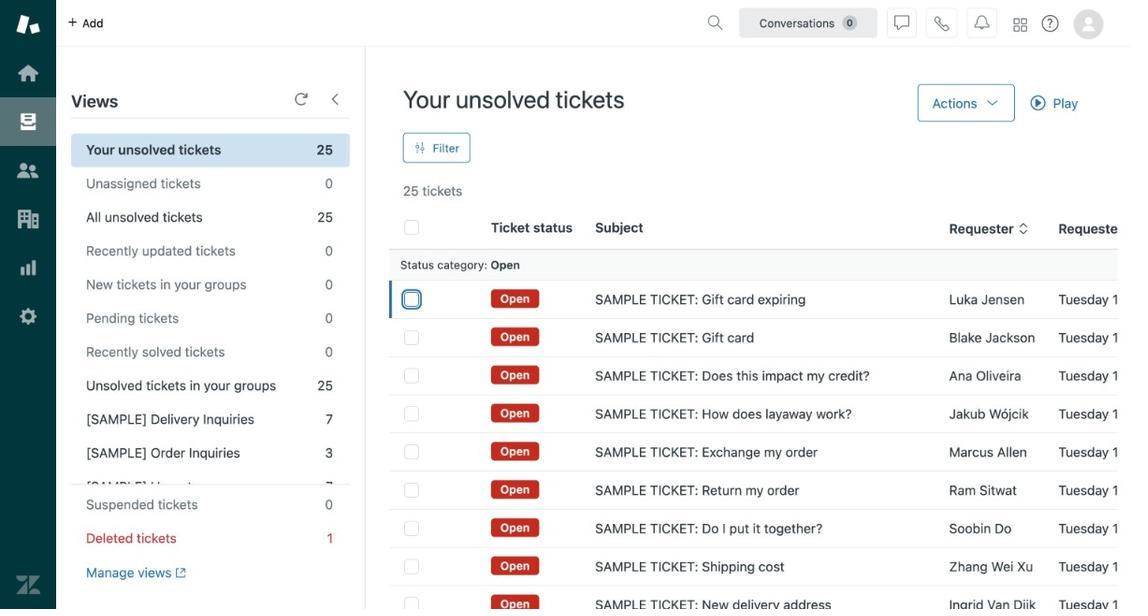 Task type: vqa. For each thing, say whether or not it's contained in the screenshot.
Organizations icon
yes



Task type: locate. For each thing, give the bounding box(es) containing it.
refresh views pane image
[[294, 92, 309, 107]]

7 row from the top
[[389, 509, 1131, 547]]

8 row from the top
[[389, 547, 1131, 586]]

5 row from the top
[[389, 433, 1131, 471]]

row
[[389, 280, 1131, 318], [389, 318, 1131, 357], [389, 357, 1131, 395], [389, 395, 1131, 433], [389, 433, 1131, 471], [389, 471, 1131, 509], [389, 509, 1131, 547], [389, 547, 1131, 586], [389, 586, 1131, 609]]

zendesk products image
[[1014, 18, 1027, 31]]

zendesk support image
[[16, 12, 40, 36]]

get help image
[[1042, 15, 1059, 32]]

zendesk image
[[16, 573, 40, 597]]

views image
[[16, 109, 40, 134]]

notifications image
[[975, 15, 990, 30]]

organizations image
[[16, 207, 40, 231]]

6 row from the top
[[389, 471, 1131, 509]]



Task type: describe. For each thing, give the bounding box(es) containing it.
main element
[[0, 0, 56, 609]]

get started image
[[16, 61, 40, 85]]

4 row from the top
[[389, 395, 1131, 433]]

2 row from the top
[[389, 318, 1131, 357]]

customers image
[[16, 158, 40, 182]]

1 row from the top
[[389, 280, 1131, 318]]

button displays agent's chat status as invisible. image
[[895, 15, 910, 30]]

hide panel views image
[[328, 92, 343, 107]]

reporting image
[[16, 255, 40, 280]]

opens in a new tab image
[[172, 567, 186, 579]]

admin image
[[16, 304, 40, 328]]

9 row from the top
[[389, 586, 1131, 609]]

3 row from the top
[[389, 357, 1131, 395]]



